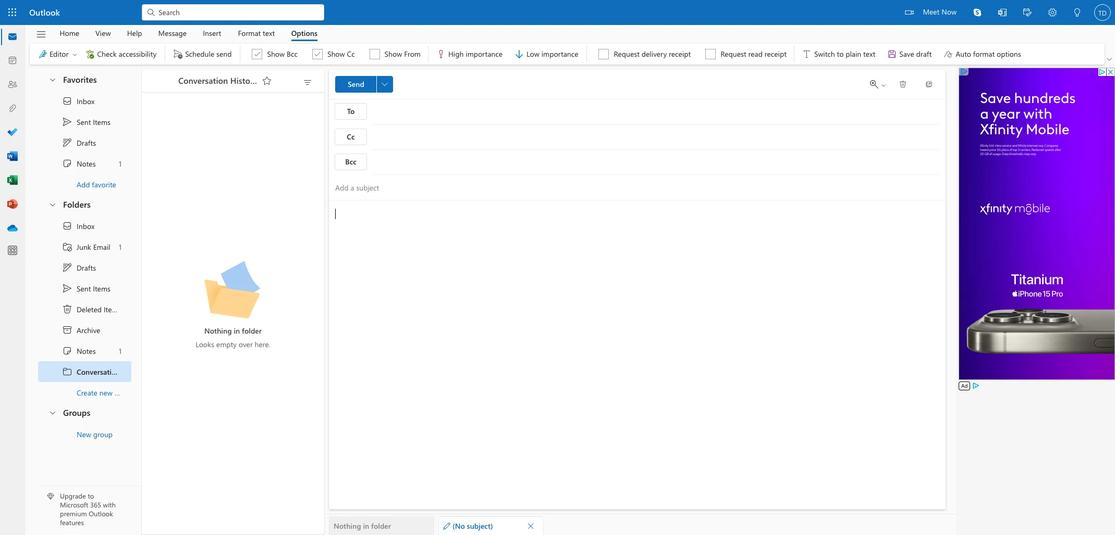 Task type: locate. For each thing, give the bounding box(es) containing it.
to inside  switch to plain text
[[837, 49, 844, 59]]

3  from the left
[[371, 51, 378, 58]]

in inside button
[[363, 522, 369, 532]]

1  tree item from the top
[[38, 91, 131, 112]]

1  button from the top
[[43, 70, 61, 89]]

0 horizontal spatial request
[[614, 49, 640, 59]]

 button
[[1105, 54, 1114, 65], [376, 76, 393, 93]]


[[973, 8, 982, 17]]

0 vertical spatial conversation
[[178, 75, 228, 86]]

1  notes from the top
[[62, 158, 96, 169]]

cc
[[347, 49, 355, 59], [347, 132, 355, 142]]

2 sent from the top
[[77, 284, 91, 294]]

tab list
[[52, 25, 325, 41]]

with
[[103, 501, 116, 510]]

2  from the top
[[62, 263, 72, 273]]

0 vertical spatial 
[[62, 117, 72, 127]]

format text button
[[230, 25, 283, 41]]


[[443, 523, 450, 530]]

 sent items up  tree item
[[62, 284, 110, 294]]

left-rail-appbar navigation
[[2, 25, 23, 241]]


[[146, 7, 156, 18]]

text right plain
[[863, 49, 875, 59]]

0 vertical spatial  drafts
[[62, 138, 96, 148]]

 button inside groups tree item
[[43, 403, 61, 423]]

accessibility
[[119, 49, 156, 59]]

0 vertical spatial cc
[[347, 49, 355, 59]]

drafts down  junk email on the left top of the page
[[77, 263, 96, 273]]

1 vertical spatial 
[[62, 263, 72, 273]]

request
[[614, 49, 640, 59], [721, 49, 746, 59]]

 button left folders
[[43, 195, 61, 214]]

 tree item
[[38, 153, 131, 174], [38, 341, 131, 362]]

format text
[[238, 28, 275, 38]]

message button
[[150, 25, 194, 41]]

 up  tree item
[[62, 284, 72, 294]]

1 vertical spatial items
[[93, 284, 110, 294]]

insert
[[203, 28, 221, 38]]

1 receipt from the left
[[669, 49, 691, 59]]

 tree item down favorites tree item
[[38, 112, 131, 132]]

1 vertical spatial conversation
[[77, 367, 120, 377]]

upgrade to microsoft 365 with premium outlook features
[[60, 492, 116, 528]]

in inside nothing in folder looks empty over here.
[[234, 326, 240, 336]]

ad
[[961, 383, 968, 390]]

 button for favorites
[[43, 70, 61, 89]]

favorites
[[63, 74, 97, 85]]

bcc button
[[335, 154, 367, 170]]

4  from the left
[[600, 51, 608, 58]]

 save draft
[[887, 49, 932, 59]]

1  drafts from the top
[[62, 138, 96, 148]]

0 horizontal spatial nothing
[[204, 326, 232, 336]]

receipt right delivery at the top right of the page
[[669, 49, 691, 59]]

1  from the top
[[62, 96, 72, 106]]

0 horizontal spatial outlook
[[29, 7, 60, 18]]

1 horizontal spatial text
[[863, 49, 875, 59]]

1 horizontal spatial receipt
[[765, 49, 787, 59]]

0 horizontal spatial receipt
[[669, 49, 691, 59]]

items down favorites tree item
[[93, 117, 110, 127]]

email
[[93, 242, 110, 252]]

1  from the top
[[62, 138, 72, 148]]

1 horizontal spatial request
[[721, 49, 746, 59]]

importance
[[466, 49, 503, 59], [541, 49, 578, 59]]

 up 
[[62, 304, 72, 315]]

1 1 from the top
[[119, 159, 121, 169]]

 tree item
[[38, 132, 131, 153], [38, 258, 131, 278]]

1 vertical spatial notes
[[77, 346, 96, 356]]

3  button from the top
[[43, 403, 61, 423]]

folder for nothing in folder
[[371, 522, 391, 532]]

2 vertical spatial 1
[[119, 346, 121, 356]]


[[302, 78, 313, 88]]

 conversation history
[[62, 367, 146, 377]]

1 vertical spatial outlook
[[89, 510, 113, 519]]

outlook inside upgrade to microsoft 365 with premium outlook features
[[89, 510, 113, 519]]

home button
[[52, 25, 87, 41]]

tab list inside application
[[52, 25, 325, 41]]

0 horizontal spatial history
[[122, 367, 146, 377]]

1 horizontal spatial show
[[327, 49, 345, 59]]

tree
[[38, 216, 146, 403]]

0 vertical spatial items
[[93, 117, 110, 127]]

show cc
[[327, 49, 355, 59]]

 tree item up the junk
[[38, 216, 131, 237]]

account manager for test dummy image
[[1094, 4, 1111, 21]]

 left the show from at left
[[371, 51, 378, 58]]

 button
[[299, 75, 316, 90]]

inbox inside favorites tree
[[77, 96, 95, 106]]

2 show from the left
[[327, 49, 345, 59]]

1 vertical spatial 
[[62, 346, 72, 357]]

outlook
[[29, 7, 60, 18], [89, 510, 113, 519]]

 tree item up add
[[38, 153, 131, 174]]

text inside  switch to plain text
[[863, 49, 875, 59]]

1  inbox from the top
[[62, 96, 95, 106]]

cc inside button
[[347, 132, 355, 142]]

1 vertical spatial  button
[[376, 76, 393, 93]]

2 1 from the top
[[119, 242, 121, 252]]

 for request read receipt
[[707, 51, 714, 58]]

receipt right read at the top right of the page
[[765, 49, 787, 59]]

request left read at the top right of the page
[[721, 49, 746, 59]]

2 vertical spatial items
[[104, 305, 121, 315]]

1 sent from the top
[[77, 117, 91, 127]]

0 horizontal spatial text
[[263, 28, 275, 38]]

conversation up the create new folder
[[77, 367, 120, 377]]

bcc inside button
[[345, 157, 356, 167]]

text
[[263, 28, 275, 38], [863, 49, 875, 59]]


[[925, 80, 933, 89]]

0 horizontal spatial bcc
[[287, 49, 298, 59]]

1 vertical spatial  notes
[[62, 346, 96, 357]]

1  from the top
[[62, 158, 72, 169]]


[[62, 242, 72, 252]]

 sent items inside favorites tree
[[62, 117, 110, 127]]

 for folders
[[48, 200, 57, 209]]

show
[[267, 49, 285, 59], [327, 49, 345, 59], [385, 49, 402, 59]]

importance inside  low importance
[[541, 49, 578, 59]]

0 vertical spatial text
[[263, 28, 275, 38]]

2 inbox from the top
[[77, 221, 95, 231]]

 up add favorite tree item at left top
[[62, 138, 72, 148]]

looks
[[196, 340, 214, 350]]

inbox inside tree
[[77, 221, 95, 231]]

1 right email at the left top of page
[[119, 242, 121, 252]]


[[62, 117, 72, 127], [62, 284, 72, 294]]

 up 
[[62, 221, 72, 231]]

 inside 'folders' tree item
[[48, 200, 57, 209]]

1 horizontal spatial  button
[[1105, 54, 1114, 65]]

message
[[158, 28, 187, 38]]

0 horizontal spatial 
[[62, 304, 72, 315]]

folders
[[63, 199, 91, 210]]

 inside tree
[[62, 263, 72, 273]]

 button inside 'folders' tree item
[[43, 195, 61, 214]]

 notes up add
[[62, 158, 96, 169]]

1 horizontal spatial importance
[[541, 49, 578, 59]]

1 horizontal spatial folder
[[242, 326, 262, 336]]

bcc inside show fields group
[[287, 49, 298, 59]]

 down favorites
[[62, 117, 72, 127]]

 tree item down  archive
[[38, 341, 131, 362]]

0 horizontal spatial in
[[234, 326, 240, 336]]

 tree item up add favorite tree item at left top
[[38, 132, 131, 153]]

 down favorites
[[62, 96, 72, 106]]

 inbox inside favorites tree
[[62, 96, 95, 106]]


[[1107, 57, 1112, 62], [382, 81, 388, 88]]

check
[[97, 49, 117, 59]]

2  from the top
[[62, 346, 72, 357]]

1 vertical spatial  tree item
[[38, 258, 131, 278]]

0 vertical spatial folder
[[242, 326, 262, 336]]

items for 1st  'tree item' from the top of the page
[[93, 117, 110, 127]]

1 up  conversation history
[[119, 346, 121, 356]]

0 vertical spatial history
[[230, 75, 258, 86]]

2 receipt from the left
[[765, 49, 787, 59]]

 notes down  archive
[[62, 346, 96, 357]]

create new folder tree item
[[38, 383, 134, 403]]

1 vertical spatial 
[[62, 221, 72, 231]]

 for groups
[[48, 409, 57, 417]]

premium features image
[[47, 494, 54, 501]]

 inbox
[[62, 96, 95, 106], [62, 221, 95, 231]]

0 vertical spatial notes
[[77, 159, 96, 169]]

send button
[[335, 76, 377, 93]]

nothing in folder button
[[329, 517, 434, 536]]

 for show from
[[371, 51, 378, 58]]

 sent items down favorites tree item
[[62, 117, 110, 127]]

1 horizontal spatial in
[[363, 522, 369, 532]]

inbox up  junk email on the left top of the page
[[77, 221, 95, 231]]

1  sent items from the top
[[62, 117, 110, 127]]

to
[[837, 49, 844, 59], [88, 492, 94, 501]]

 button inside favorites tree item
[[43, 70, 61, 89]]

1 vertical spatial sent
[[77, 284, 91, 294]]

show up send button
[[327, 49, 345, 59]]

1 vertical spatial drafts
[[77, 263, 96, 273]]

 inside favorites tree
[[62, 158, 72, 169]]

2 drafts from the top
[[77, 263, 96, 273]]

 inside button
[[899, 80, 907, 89]]

importance for 
[[541, 49, 578, 59]]

1 horizontal spatial outlook
[[89, 510, 113, 519]]

 left the 'request read receipt'
[[707, 51, 714, 58]]

items right deleted
[[104, 305, 121, 315]]

1 vertical spatial  tree item
[[38, 341, 131, 362]]

 down editor
[[48, 75, 57, 84]]

1 vertical spatial 
[[62, 304, 72, 315]]

0 vertical spatial  notes
[[62, 158, 96, 169]]

1 vertical spatial inbox
[[77, 221, 95, 231]]

 inbox down favorites
[[62, 96, 95, 106]]

view
[[95, 28, 111, 38]]

0 vertical spatial drafts
[[77, 138, 96, 148]]

drafts inside tree
[[77, 263, 96, 273]]

1 vertical spatial  sent items
[[62, 284, 110, 294]]

 right  
[[899, 80, 907, 89]]

1  from the left
[[254, 51, 261, 58]]

1 notes from the top
[[77, 159, 96, 169]]

application
[[0, 0, 1115, 536]]

2 notes from the top
[[77, 346, 96, 356]]

0 vertical spatial nothing
[[204, 326, 232, 336]]

2  from the top
[[62, 221, 72, 231]]

1 request from the left
[[614, 49, 640, 59]]

2 horizontal spatial show
[[385, 49, 402, 59]]

1 vertical spatial history
[[122, 367, 146, 377]]

items
[[93, 117, 110, 127], [93, 284, 110, 294], [104, 305, 121, 315]]

items up  deleted items
[[93, 284, 110, 294]]

cc down to button
[[347, 132, 355, 142]]

1 cc from the top
[[347, 49, 355, 59]]


[[173, 49, 183, 59]]

0 vertical spatial in
[[234, 326, 240, 336]]

1 horizontal spatial 
[[1107, 57, 1112, 62]]

0 vertical spatial  sent items
[[62, 117, 110, 127]]

 inside favorites tree item
[[48, 75, 57, 84]]

 right send button
[[382, 81, 388, 88]]

0 vertical spatial inbox
[[77, 96, 95, 106]]

 button left the groups at the left
[[43, 403, 61, 423]]

0 vertical spatial  tree item
[[38, 132, 131, 153]]

 up ""
[[62, 346, 72, 357]]

1 inbox from the top
[[77, 96, 95, 106]]

onedrive image
[[7, 224, 18, 234]]

show fields group
[[243, 44, 426, 65]]

in
[[234, 326, 240, 336], [363, 522, 369, 532]]

 auto format options
[[943, 49, 1021, 59]]

 tree item up deleted
[[38, 278, 131, 299]]

files image
[[7, 104, 18, 114]]

insert button
[[195, 25, 229, 41]]

1  tree item from the top
[[38, 132, 131, 153]]

 button
[[43, 70, 61, 89], [43, 195, 61, 214], [43, 403, 61, 423]]

request left delivery at the top right of the page
[[614, 49, 640, 59]]

 tree item down the junk
[[38, 258, 131, 278]]

 notes inside favorites tree
[[62, 158, 96, 169]]

 tree item
[[38, 112, 131, 132], [38, 278, 131, 299]]

1 importance from the left
[[466, 49, 503, 59]]

2  button from the top
[[43, 195, 61, 214]]

 button inside reading pane main content
[[376, 76, 393, 93]]

 left show cc on the top
[[314, 51, 321, 58]]

notes up add favorite tree item at left top
[[77, 159, 96, 169]]

 inside tree item
[[62, 304, 72, 315]]

2 request from the left
[[721, 49, 746, 59]]

more apps image
[[7, 246, 18, 256]]

0 vertical spatial 
[[62, 138, 72, 148]]

2 horizontal spatial folder
[[371, 522, 391, 532]]

1 vertical spatial  tree item
[[38, 216, 131, 237]]

1 vertical spatial text
[[863, 49, 875, 59]]

show left from at the left top of page
[[385, 49, 402, 59]]

items inside favorites tree
[[93, 117, 110, 127]]

nothing for nothing in folder
[[334, 522, 361, 532]]

history up the create new folder
[[122, 367, 146, 377]]

0 vertical spatial 
[[62, 96, 72, 106]]

3 1 from the top
[[119, 346, 121, 356]]

outlook link
[[29, 0, 60, 25]]

new group tree item
[[38, 424, 131, 445]]

mail image
[[7, 32, 18, 42]]

2 importance from the left
[[541, 49, 578, 59]]

folder inside button
[[371, 522, 391, 532]]

sent up  tree item
[[77, 284, 91, 294]]

0 vertical spatial to
[[837, 49, 844, 59]]

0 horizontal spatial conversation
[[77, 367, 120, 377]]

history inside  conversation history
[[122, 367, 146, 377]]

 search field
[[142, 0, 324, 23]]

nothing inside button
[[334, 522, 361, 532]]

plain
[[846, 49, 861, 59]]

2  inbox from the top
[[62, 221, 95, 231]]

 tree item
[[38, 91, 131, 112], [38, 216, 131, 237]]

0 vertical spatial  tree item
[[38, 112, 131, 132]]

3 show from the left
[[385, 49, 402, 59]]

bcc down options button
[[287, 49, 298, 59]]

items for  tree item
[[104, 305, 121, 315]]

request delivery receipt
[[614, 49, 691, 59]]

outlook right premium
[[89, 510, 113, 519]]

sent down favorites tree item
[[77, 117, 91, 127]]

1 vertical spatial in
[[363, 522, 369, 532]]

0 vertical spatial  button
[[43, 70, 61, 89]]

 inside favorites tree
[[62, 96, 72, 106]]

0 vertical spatial  tree item
[[38, 91, 131, 112]]

drafts up add favorite tree item at left top
[[77, 138, 96, 148]]


[[1048, 8, 1057, 17]]

 left request delivery receipt
[[600, 51, 608, 58]]

0 vertical spatial bcc
[[287, 49, 298, 59]]

 for second  'tree item' from the bottom of the page
[[62, 158, 72, 169]]

1 vertical spatial cc
[[347, 132, 355, 142]]

 inside favorites tree
[[62, 138, 72, 148]]

new
[[99, 388, 113, 398]]

conversation history heading
[[165, 69, 275, 92]]

 for 1st  tree item from the top of the page
[[62, 138, 72, 148]]


[[262, 76, 272, 86]]

 for 2nd  'tree item' from the top
[[62, 346, 72, 357]]

0 vertical spatial outlook
[[29, 7, 60, 18]]

1 vertical spatial nothing
[[334, 522, 361, 532]]

1 horizontal spatial 
[[899, 80, 907, 89]]

items inside  deleted items
[[104, 305, 121, 315]]

outlook inside banner
[[29, 7, 60, 18]]

drafts
[[77, 138, 96, 148], [77, 263, 96, 273]]

outlook banner
[[0, 0, 1115, 27]]

receipt for request delivery receipt
[[669, 49, 691, 59]]

 up add favorite tree item at left top
[[62, 158, 72, 169]]

0 horizontal spatial importance
[[466, 49, 503, 59]]

 junk email
[[62, 242, 110, 252]]

excel image
[[7, 176, 18, 186]]

folder inside nothing in folder looks empty over here.
[[242, 326, 262, 336]]

over
[[239, 340, 253, 350]]

2 vertical spatial folder
[[371, 522, 391, 532]]

2  notes from the top
[[62, 346, 96, 357]]

add favorite
[[77, 180, 116, 189]]

cc up send at the left top
[[347, 49, 355, 59]]

1 vertical spatial 
[[62, 284, 72, 294]]

drafts inside favorites tree
[[77, 138, 96, 148]]

view button
[[88, 25, 119, 41]]

1 up add favorite tree item at left top
[[119, 159, 121, 169]]

0 vertical spatial 
[[899, 80, 907, 89]]

 switch to plain text
[[802, 49, 875, 59]]

 down format text button
[[254, 51, 261, 58]]

 left folders
[[48, 200, 57, 209]]

nothing inside nothing in folder looks empty over here.
[[204, 326, 232, 336]]

1 horizontal spatial history
[[230, 75, 258, 86]]

Message body, press Alt+F10 to exit text field
[[335, 209, 939, 354]]

2  tree item from the top
[[38, 278, 131, 299]]

0 horizontal spatial  button
[[376, 76, 393, 93]]

1 vertical spatial to
[[88, 492, 94, 501]]

1 vertical spatial  tree item
[[38, 278, 131, 299]]

1 vertical spatial 1
[[119, 242, 121, 252]]

home
[[60, 28, 79, 38]]

1 vertical spatial  inbox
[[62, 221, 95, 231]]

0 vertical spatial  tree item
[[38, 153, 131, 174]]

importance for 
[[466, 49, 503, 59]]

groups tree item
[[38, 403, 131, 424]]

1  from the top
[[62, 117, 72, 127]]

2  from the left
[[314, 51, 321, 58]]

show up 
[[267, 49, 285, 59]]

to
[[347, 106, 355, 116]]

 button right send at the left top
[[376, 76, 393, 93]]

notes down  tree item
[[77, 346, 96, 356]]

 tree item down favorites
[[38, 91, 131, 112]]

1 horizontal spatial nothing
[[334, 522, 361, 532]]

 down 
[[62, 263, 72, 273]]

1 vertical spatial  button
[[43, 195, 61, 214]]

 inside groups tree item
[[48, 409, 57, 417]]

conversation down  schedule send
[[178, 75, 228, 86]]

microsoft
[[60, 501, 88, 510]]


[[899, 80, 907, 89], [62, 304, 72, 315]]

1 drafts from the top
[[77, 138, 96, 148]]

2 cc from the top
[[347, 132, 355, 142]]

 button down editor
[[43, 70, 61, 89]]

1 vertical spatial bcc
[[345, 157, 356, 167]]

actions group
[[797, 44, 1027, 65]]

 for favorites
[[48, 75, 57, 84]]

 drafts down the junk
[[62, 263, 96, 273]]

0 vertical spatial 1
[[119, 159, 121, 169]]

5  from the left
[[707, 51, 714, 58]]

 right 
[[880, 82, 887, 89]]

tab list containing home
[[52, 25, 325, 41]]

1 inside favorites tree
[[119, 159, 121, 169]]

 drafts
[[62, 138, 96, 148], [62, 263, 96, 273]]

show for show bcc
[[267, 49, 285, 59]]

importance right low
[[541, 49, 578, 59]]

 down account manager for test dummy image
[[1107, 57, 1112, 62]]

items for 2nd  'tree item' from the top
[[93, 284, 110, 294]]

show bcc
[[267, 49, 298, 59]]

junk
[[77, 242, 91, 252]]

history left '' "button"
[[230, 75, 258, 86]]

sent inside tree
[[77, 284, 91, 294]]

folder inside tree item
[[115, 388, 134, 398]]

1 show from the left
[[267, 49, 285, 59]]

inbox down favorites tree item
[[77, 96, 95, 106]]

format
[[238, 28, 261, 38]]

tags group
[[431, 44, 585, 65]]

365
[[90, 501, 101, 510]]

2 vertical spatial  button
[[43, 403, 61, 423]]

bcc down cc button on the left of page
[[345, 157, 356, 167]]

importance inside  high importance
[[466, 49, 503, 59]]

 inbox up the junk
[[62, 221, 95, 231]]

request read receipt
[[721, 49, 787, 59]]

1 vertical spatial 
[[382, 81, 388, 88]]

outlook up 
[[29, 7, 60, 18]]

0 horizontal spatial to
[[88, 492, 94, 501]]

folder
[[242, 326, 262, 336], [115, 388, 134, 398], [371, 522, 391, 532]]

schedule
[[185, 49, 214, 59]]

notes
[[77, 159, 96, 169], [77, 346, 96, 356]]

0 horizontal spatial 
[[382, 81, 388, 88]]

conversation
[[178, 75, 228, 86], [77, 367, 120, 377]]

1 horizontal spatial conversation
[[178, 75, 228, 86]]

2  sent items from the top
[[62, 284, 110, 294]]

1 inside  tree item
[[119, 242, 121, 252]]

options button
[[283, 25, 325, 41]]

 drafts up add
[[62, 138, 96, 148]]

0 vertical spatial sent
[[77, 117, 91, 127]]

text right format
[[263, 28, 275, 38]]

 left the groups at the left
[[48, 409, 57, 417]]

importance right high
[[466, 49, 503, 59]]

 left 
[[72, 51, 78, 58]]

1 vertical spatial folder
[[115, 388, 134, 398]]

1 horizontal spatial bcc
[[345, 157, 356, 167]]

0 vertical spatial 
[[62, 158, 72, 169]]

to left plain
[[837, 49, 844, 59]]

0 horizontal spatial show
[[267, 49, 285, 59]]

0 vertical spatial  inbox
[[62, 96, 95, 106]]

 button down account manager for test dummy image
[[1105, 54, 1114, 65]]

2  drafts from the top
[[62, 263, 96, 273]]

reading pane main content
[[325, 65, 956, 536]]

to right upgrade on the left bottom
[[88, 492, 94, 501]]

1 horizontal spatial to
[[837, 49, 844, 59]]

folders tree item
[[38, 195, 131, 216]]



Task type: vqa. For each thing, say whether or not it's contained in the screenshot.


Task type: describe. For each thing, give the bounding box(es) containing it.
 button
[[965, 0, 990, 25]]

tracking group
[[589, 44, 792, 65]]

help
[[127, 28, 142, 38]]

(no
[[452, 522, 465, 532]]

 low importance
[[514, 49, 578, 59]]

favorites tree item
[[38, 70, 131, 91]]


[[802, 49, 812, 59]]

1 for second  'tree item' from the bottom of the page
[[119, 159, 121, 169]]

features
[[60, 519, 84, 528]]

cc inside show fields group
[[347, 49, 355, 59]]

0 vertical spatial 
[[1107, 57, 1112, 62]]

 inside  
[[880, 82, 887, 89]]

application containing outlook
[[0, 0, 1115, 536]]

premium
[[60, 510, 87, 519]]

delivery
[[642, 49, 667, 59]]

proofing group
[[32, 44, 163, 65]]

notes inside favorites tree
[[77, 159, 96, 169]]

 high importance
[[436, 49, 503, 59]]

 inbox for first  tree item from the top of the page
[[62, 96, 95, 106]]

show for show cc
[[327, 49, 345, 59]]

 for request delivery receipt
[[600, 51, 608, 58]]

 tree item
[[38, 362, 146, 383]]

 inside favorites tree
[[62, 117, 72, 127]]

group
[[93, 430, 113, 440]]

 for first  tree item from the bottom
[[62, 263, 72, 273]]

 button
[[1015, 0, 1040, 27]]

auto
[[956, 49, 971, 59]]

to inside upgrade to microsoft 365 with premium outlook features
[[88, 492, 94, 501]]

 archive
[[62, 325, 100, 336]]

upgrade
[[60, 492, 86, 501]]

receipt for request read receipt
[[765, 49, 787, 59]]


[[870, 80, 878, 89]]

help button
[[119, 25, 150, 41]]

 for  deleted items
[[62, 304, 72, 315]]

 for show cc
[[314, 51, 321, 58]]

1  tree item from the top
[[38, 112, 131, 132]]

text inside button
[[263, 28, 275, 38]]

to do image
[[7, 128, 18, 138]]

 for first  tree item from the bottom of the page
[[62, 221, 72, 231]]

 drafts inside favorites tree
[[62, 138, 96, 148]]

message list section
[[142, 67, 324, 535]]

 button
[[259, 72, 275, 89]]


[[887, 49, 897, 59]]

calendar image
[[7, 56, 18, 66]]


[[62, 367, 72, 377]]

add
[[77, 180, 90, 189]]

1 for  tree item
[[119, 242, 121, 252]]

conversation inside  conversation history
[[77, 367, 120, 377]]

switch
[[814, 49, 835, 59]]

2  tree item from the top
[[38, 341, 131, 362]]

here.
[[255, 340, 270, 350]]

favorite
[[92, 180, 116, 189]]

in for nothing in folder looks empty over here.
[[234, 326, 240, 336]]

add favorite tree item
[[38, 174, 131, 195]]

 inside editor 
[[72, 51, 78, 58]]

options
[[997, 49, 1021, 59]]

send
[[348, 79, 364, 89]]

show from
[[385, 49, 421, 59]]

request for request delivery receipt
[[614, 49, 640, 59]]

 button
[[990, 0, 1015, 27]]

save
[[899, 49, 914, 59]]

show for show from
[[385, 49, 402, 59]]

options
[[291, 28, 317, 38]]


[[905, 8, 914, 17]]

now
[[942, 7, 957, 17]]


[[527, 523, 534, 530]]

 inbox for first  tree item from the bottom of the page
[[62, 221, 95, 231]]

 (no subject)
[[443, 522, 493, 532]]

2  from the top
[[62, 284, 72, 294]]

1 for 2nd  'tree item' from the top
[[119, 346, 121, 356]]

editor 
[[50, 49, 78, 59]]

 sent items for 1st  'tree item' from the top of the page
[[62, 117, 110, 127]]

 for first  tree item from the top of the page
[[62, 96, 72, 106]]

from
[[404, 49, 421, 59]]

draft
[[916, 49, 932, 59]]

inbox for first  tree item from the bottom of the page
[[77, 221, 95, 231]]

nothing in folder looks empty over here.
[[196, 326, 270, 350]]

Search for email, meetings, files and more. field
[[157, 7, 318, 17]]

conversation history 
[[178, 75, 272, 86]]

subject)
[[467, 522, 493, 532]]


[[943, 49, 954, 59]]


[[36, 29, 47, 40]]

conversation inside conversation history 
[[178, 75, 228, 86]]

nothing in folder
[[334, 522, 391, 532]]

inbox for first  tree item from the top of the page
[[77, 96, 95, 106]]

0 vertical spatial  button
[[1105, 54, 1114, 65]]

sent inside favorites tree
[[77, 117, 91, 127]]

 notes for 2nd  'tree item' from the top
[[62, 346, 96, 357]]

2  tree item from the top
[[38, 258, 131, 278]]

 schedule send
[[173, 49, 232, 59]]

 button for folders
[[43, 195, 61, 214]]


[[62, 325, 72, 336]]

format
[[973, 49, 995, 59]]

 inside reading pane main content
[[382, 81, 388, 88]]

 button
[[1040, 0, 1065, 27]]

 check accessibility
[[85, 49, 156, 59]]

editor
[[50, 49, 69, 59]]

powerpoint image
[[7, 200, 18, 210]]

 button
[[31, 26, 52, 43]]

 tree item
[[38, 320, 131, 341]]

to button
[[335, 103, 367, 120]]

word image
[[7, 152, 18, 162]]

 button
[[919, 76, 939, 93]]

Add a subject text field
[[329, 179, 930, 196]]

 for 
[[899, 80, 907, 89]]

1  tree item from the top
[[38, 153, 131, 174]]

2  tree item from the top
[[38, 216, 131, 237]]

request for request read receipt
[[721, 49, 746, 59]]

create
[[77, 388, 97, 398]]

 notes for second  'tree item' from the bottom of the page
[[62, 158, 96, 169]]


[[436, 49, 446, 59]]

 
[[870, 80, 887, 89]]

folder for nothing in folder looks empty over here.
[[242, 326, 262, 336]]

empty
[[216, 340, 237, 350]]

favorites tree
[[38, 66, 131, 195]]

 button for groups
[[43, 403, 61, 423]]

in for nothing in folder
[[363, 522, 369, 532]]

high
[[448, 49, 464, 59]]

create new folder
[[77, 388, 134, 398]]

set your advertising preferences image
[[972, 382, 980, 390]]

 tree item
[[38, 237, 131, 258]]

groups
[[63, 408, 90, 419]]

cc button
[[335, 129, 367, 145]]

drafts for first  tree item from the bottom
[[77, 263, 96, 273]]

 tree item
[[38, 299, 131, 320]]


[[85, 49, 95, 59]]

folder for create new folder
[[115, 388, 134, 398]]

tree containing 
[[38, 216, 146, 403]]

people image
[[7, 80, 18, 90]]

history inside conversation history 
[[230, 75, 258, 86]]

new
[[77, 430, 91, 440]]

archive
[[77, 326, 100, 335]]

nothing for nothing in folder looks empty over here.
[[204, 326, 232, 336]]

 sent items for 2nd  'tree item' from the top
[[62, 284, 110, 294]]

 for show bcc
[[254, 51, 261, 58]]

drafts for 1st  tree item from the top of the page
[[77, 138, 96, 148]]

 button
[[892, 76, 913, 93]]



